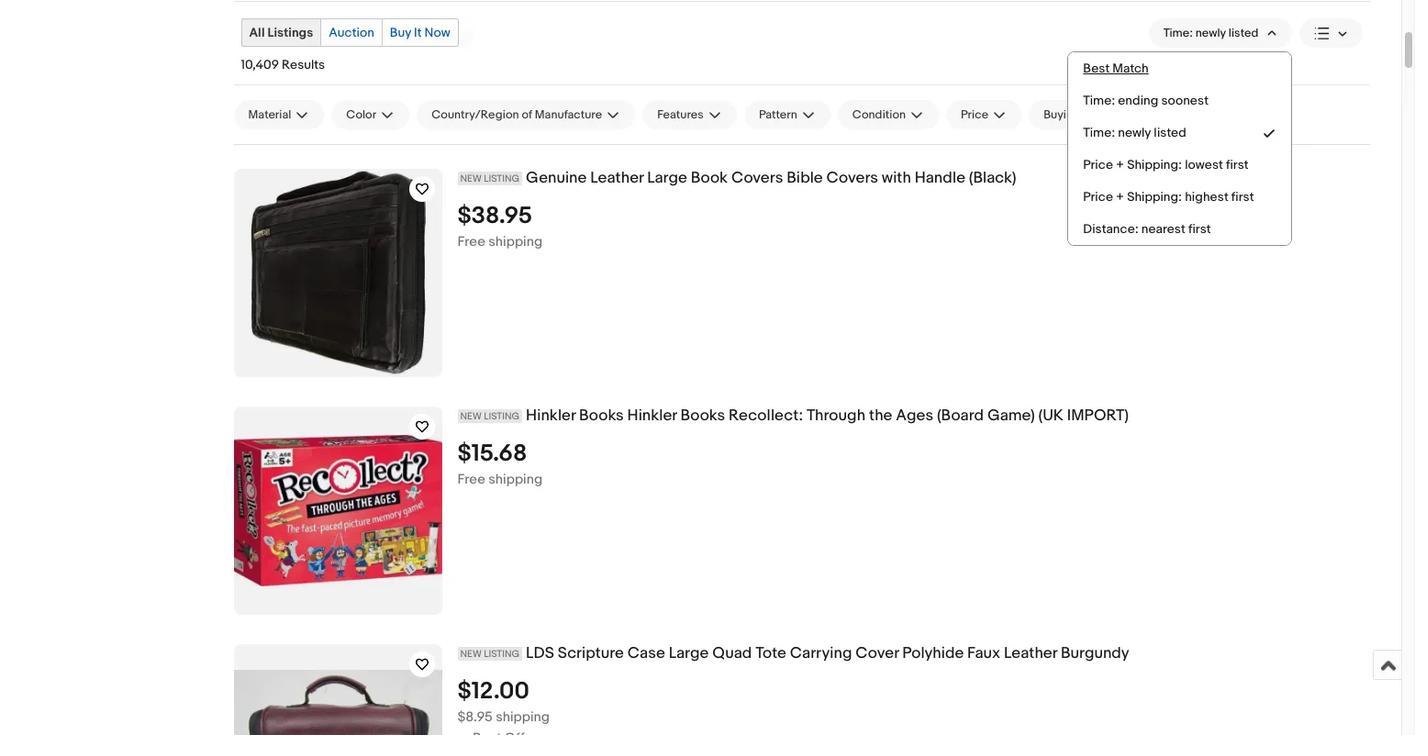Task type: describe. For each thing, give the bounding box(es) containing it.
genuine leather large book covers bible covers with handle (black) image
[[242, 169, 434, 377]]

features button
[[643, 100, 737, 129]]

2 covers from the left
[[827, 169, 879, 187]]

new listing hinkler books hinkler books recollect: through the ages (board game) (uk import)
[[461, 407, 1129, 425]]

time: newly listed link
[[1069, 117, 1292, 149]]

first for price + shipping: lowest first
[[1227, 157, 1249, 173]]

listings
[[268, 25, 313, 40]]

distance:
[[1084, 221, 1139, 237]]

$12.00 $8.95 shipping
[[458, 677, 550, 726]]

pattern button
[[745, 100, 831, 129]]

(black)
[[970, 169, 1017, 187]]

pattern
[[759, 107, 798, 122]]

$8.95
[[458, 709, 493, 726]]

condition
[[853, 107, 906, 122]]

auction
[[329, 25, 374, 40]]

nearest
[[1142, 221, 1186, 237]]

price + shipping: highest first link
[[1069, 181, 1292, 213]]

free for $15.68
[[458, 471, 486, 488]]

price + shipping: lowest first link
[[1069, 149, 1292, 181]]

faux
[[968, 645, 1001, 663]]

newly for time: newly listed link
[[1119, 125, 1152, 140]]

time: for time: ending soonest link
[[1084, 93, 1116, 108]]

handle
[[915, 169, 966, 187]]

price for price
[[962, 107, 989, 122]]

material button
[[234, 100, 324, 129]]

1 books from the left
[[579, 407, 624, 425]]

time: for the time: newly listed dropdown button
[[1164, 26, 1194, 40]]

2 hinkler from the left
[[628, 407, 677, 425]]

best
[[1084, 61, 1110, 76]]

price for price + shipping: highest first
[[1084, 189, 1114, 205]]

tote
[[756, 645, 787, 663]]

country/region of manufacture button
[[417, 100, 636, 129]]

shipping: for highest
[[1128, 189, 1183, 205]]

10,409
[[241, 57, 279, 73]]

bible
[[787, 169, 823, 187]]

recollect:
[[729, 407, 804, 425]]

polyhide
[[903, 645, 964, 663]]

now
[[425, 25, 451, 40]]

+ for price + shipping: highest first
[[1117, 189, 1125, 205]]

0 horizontal spatial leather
[[591, 169, 644, 187]]

game)
[[988, 407, 1036, 425]]

new for $38.95
[[461, 173, 482, 185]]

listed for the time: newly listed dropdown button
[[1229, 26, 1259, 40]]

(board
[[938, 407, 984, 425]]

lowest
[[1186, 157, 1224, 173]]

distance: nearest first link
[[1069, 213, 1292, 245]]

view: list view image
[[1314, 23, 1348, 43]]

price + shipping: lowest first
[[1084, 157, 1249, 173]]

best match link
[[1069, 52, 1292, 84]]

$12.00
[[458, 677, 530, 706]]

+ for price + shipping: lowest first
[[1117, 157, 1125, 173]]

shipping for $15.68
[[489, 471, 543, 488]]

material
[[248, 107, 291, 122]]

listing inside 'new listing lds scripture case large quad tote carrying cover polyhide faux leather burgundy'
[[484, 648, 520, 660]]

all listings link
[[242, 19, 321, 46]]

listing for $38.95
[[484, 173, 520, 185]]

newly for the time: newly listed dropdown button
[[1196, 26, 1227, 40]]

format
[[1083, 107, 1121, 122]]

shipping: for lowest
[[1128, 157, 1183, 173]]

color button
[[332, 100, 410, 129]]

$15.68
[[458, 440, 527, 468]]

time: newly listed for the time: newly listed dropdown button
[[1164, 26, 1259, 40]]

lds scripture case large quad tote carrying cover polyhide faux leather burgundy image
[[234, 671, 442, 736]]

buying format button
[[1030, 100, 1154, 129]]

listed for time: newly listed link
[[1154, 125, 1187, 140]]

burgundy
[[1061, 645, 1130, 663]]

1 hinkler from the left
[[526, 407, 576, 425]]

book
[[691, 169, 728, 187]]

2 vertical spatial first
[[1189, 221, 1212, 237]]

country/region
[[432, 107, 519, 122]]

it
[[414, 25, 422, 40]]

first for price + shipping: highest first
[[1232, 189, 1255, 205]]

all
[[249, 25, 265, 40]]

scripture
[[558, 645, 624, 663]]

condition button
[[838, 100, 939, 129]]



Task type: vqa. For each thing, say whether or not it's contained in the screenshot.
on
no



Task type: locate. For each thing, give the bounding box(es) containing it.
first down highest
[[1189, 221, 1212, 237]]

price inside dropdown button
[[962, 107, 989, 122]]

0 horizontal spatial newly
[[1119, 125, 1152, 140]]

time: newly listed inside dropdown button
[[1164, 26, 1259, 40]]

time: newly listed for time: newly listed link
[[1084, 125, 1187, 140]]

0 horizontal spatial hinkler
[[526, 407, 576, 425]]

1 vertical spatial listing
[[484, 410, 520, 422]]

0 vertical spatial first
[[1227, 157, 1249, 173]]

quad
[[713, 645, 752, 663]]

2 new from the top
[[461, 410, 482, 422]]

1 vertical spatial newly
[[1119, 125, 1152, 140]]

$38.95 free shipping
[[458, 202, 543, 250]]

all listings
[[249, 25, 313, 40]]

free inside $15.68 free shipping
[[458, 471, 486, 488]]

listing inside new listing genuine leather large book covers bible covers with handle (black)
[[484, 173, 520, 185]]

hinkler
[[526, 407, 576, 425], [628, 407, 677, 425]]

lds
[[526, 645, 555, 663]]

price + shipping: highest first
[[1084, 189, 1255, 205]]

match
[[1113, 61, 1149, 76]]

shipping: inside price + shipping: lowest first link
[[1128, 157, 1183, 173]]

0 vertical spatial time: newly listed
[[1164, 26, 1259, 40]]

carrying
[[790, 645, 853, 663]]

new for $15.68
[[461, 410, 482, 422]]

1 free from the top
[[458, 233, 486, 250]]

shipping for $38.95
[[489, 233, 543, 250]]

1 vertical spatial shipping:
[[1128, 189, 1183, 205]]

0 vertical spatial free
[[458, 233, 486, 250]]

0 horizontal spatial covers
[[732, 169, 784, 187]]

listed inside dropdown button
[[1229, 26, 1259, 40]]

new up $38.95
[[461, 173, 482, 185]]

buy it now link
[[383, 19, 458, 46]]

time:
[[1164, 26, 1194, 40], [1084, 93, 1116, 108], [1084, 125, 1116, 140]]

newly
[[1196, 26, 1227, 40], [1119, 125, 1152, 140]]

manufacture
[[535, 107, 603, 122]]

0 vertical spatial shipping
[[489, 233, 543, 250]]

through
[[807, 407, 866, 425]]

large left book
[[648, 169, 688, 187]]

time: down "best"
[[1084, 93, 1116, 108]]

listing inside new listing hinkler books hinkler books recollect: through the ages (board game) (uk import)
[[484, 410, 520, 422]]

new
[[461, 173, 482, 185], [461, 410, 482, 422], [461, 648, 482, 660]]

free for $38.95
[[458, 233, 486, 250]]

1 covers from the left
[[732, 169, 784, 187]]

listing for $15.68
[[484, 410, 520, 422]]

1 vertical spatial time: newly listed
[[1084, 125, 1187, 140]]

time: inside dropdown button
[[1164, 26, 1194, 40]]

shipping: inside price + shipping: highest first link
[[1128, 189, 1183, 205]]

highest
[[1186, 189, 1229, 205]]

0 vertical spatial +
[[1117, 157, 1125, 173]]

1 vertical spatial listed
[[1154, 125, 1187, 140]]

shipping inside $15.68 free shipping
[[489, 471, 543, 488]]

0 vertical spatial new
[[461, 173, 482, 185]]

covers left the 'bible' on the top
[[732, 169, 784, 187]]

leather right genuine
[[591, 169, 644, 187]]

time: ending soonest link
[[1069, 84, 1292, 117]]

$38.95
[[458, 202, 533, 230]]

import)
[[1068, 407, 1129, 425]]

1 vertical spatial time:
[[1084, 93, 1116, 108]]

free
[[458, 233, 486, 250], [458, 471, 486, 488]]

2 books from the left
[[681, 407, 726, 425]]

best match
[[1084, 61, 1149, 76]]

features
[[658, 107, 704, 122]]

price up the (black)
[[962, 107, 989, 122]]

time: newly listed button
[[1149, 18, 1292, 48]]

+
[[1117, 157, 1125, 173], [1117, 189, 1125, 205]]

ages
[[896, 407, 934, 425]]

new inside 'new listing lds scripture case large quad tote carrying cover polyhide faux leather burgundy'
[[461, 648, 482, 660]]

free inside "$38.95 free shipping"
[[458, 233, 486, 250]]

2 vertical spatial listing
[[484, 648, 520, 660]]

listed up best match link
[[1229, 26, 1259, 40]]

time: up best match link
[[1164, 26, 1194, 40]]

leather right the faux
[[1005, 645, 1058, 663]]

1 vertical spatial large
[[669, 645, 709, 663]]

1 vertical spatial new
[[461, 410, 482, 422]]

shipping inside "$38.95 free shipping"
[[489, 233, 543, 250]]

time: ending soonest
[[1084, 93, 1209, 108]]

0 vertical spatial newly
[[1196, 26, 1227, 40]]

leather
[[591, 169, 644, 187], [1005, 645, 1058, 663]]

country/region of manufacture
[[432, 107, 603, 122]]

2 + from the top
[[1117, 189, 1125, 205]]

newly inside dropdown button
[[1196, 26, 1227, 40]]

time: for time: newly listed link
[[1084, 125, 1116, 140]]

2 free from the top
[[458, 471, 486, 488]]

1 new from the top
[[461, 173, 482, 185]]

shipping inside $12.00 $8.95 shipping
[[496, 709, 550, 726]]

shipping down $15.68
[[489, 471, 543, 488]]

auction link
[[322, 19, 382, 46]]

0 vertical spatial listed
[[1229, 26, 1259, 40]]

time: newly listed up best match link
[[1164, 26, 1259, 40]]

distance: nearest first
[[1084, 221, 1212, 237]]

1 horizontal spatial covers
[[827, 169, 879, 187]]

price button
[[947, 100, 1022, 129]]

new listing genuine leather large book covers bible covers with handle (black)
[[461, 169, 1017, 187]]

0 horizontal spatial books
[[579, 407, 624, 425]]

large
[[648, 169, 688, 187], [669, 645, 709, 663]]

0 vertical spatial listing
[[484, 173, 520, 185]]

time: newly listed down ending
[[1084, 125, 1187, 140]]

0 vertical spatial price
[[962, 107, 989, 122]]

1 horizontal spatial books
[[681, 407, 726, 425]]

case
[[628, 645, 666, 663]]

shipping: up distance: nearest first at the right
[[1128, 189, 1183, 205]]

buy it now
[[390, 25, 451, 40]]

price down format
[[1084, 157, 1114, 173]]

0 vertical spatial shipping:
[[1128, 157, 1183, 173]]

first
[[1227, 157, 1249, 173], [1232, 189, 1255, 205], [1189, 221, 1212, 237]]

2 vertical spatial shipping
[[496, 709, 550, 726]]

new inside new listing hinkler books hinkler books recollect: through the ages (board game) (uk import)
[[461, 410, 482, 422]]

listing up $15.68
[[484, 410, 520, 422]]

shipping:
[[1128, 157, 1183, 173], [1128, 189, 1183, 205]]

buy
[[390, 25, 411, 40]]

price
[[962, 107, 989, 122], [1084, 157, 1114, 173], [1084, 189, 1114, 205]]

covers left with
[[827, 169, 879, 187]]

shipping down $12.00
[[496, 709, 550, 726]]

1 vertical spatial leather
[[1005, 645, 1058, 663]]

1 horizontal spatial leather
[[1005, 645, 1058, 663]]

with
[[882, 169, 912, 187]]

1 vertical spatial free
[[458, 471, 486, 488]]

listed up price + shipping: lowest first
[[1154, 125, 1187, 140]]

1 vertical spatial +
[[1117, 189, 1125, 205]]

1 horizontal spatial listed
[[1229, 26, 1259, 40]]

0 vertical spatial large
[[648, 169, 688, 187]]

(uk
[[1039, 407, 1064, 425]]

1 vertical spatial shipping
[[489, 471, 543, 488]]

soonest
[[1162, 93, 1209, 108]]

first right the lowest
[[1227, 157, 1249, 173]]

ending
[[1119, 93, 1159, 108]]

large right case
[[669, 645, 709, 663]]

3 new from the top
[[461, 648, 482, 660]]

results
[[282, 57, 325, 73]]

10,409 results
[[241, 57, 325, 73]]

0 vertical spatial leather
[[591, 169, 644, 187]]

+ inside price + shipping: highest first link
[[1117, 189, 1125, 205]]

of
[[522, 107, 533, 122]]

new up $12.00
[[461, 648, 482, 660]]

buying
[[1044, 107, 1081, 122]]

shipping down $38.95
[[489, 233, 543, 250]]

listing up $38.95
[[484, 173, 520, 185]]

1 listing from the top
[[484, 173, 520, 185]]

hinkler books hinkler books recollect: through the ages (board game) (uk import) image
[[234, 435, 442, 587]]

new inside new listing genuine leather large book covers bible covers with handle (black)
[[461, 173, 482, 185]]

+ up the distance:
[[1117, 189, 1125, 205]]

$15.68 free shipping
[[458, 440, 543, 488]]

cover
[[856, 645, 899, 663]]

price for price + shipping: lowest first
[[1084, 157, 1114, 173]]

time: newly listed
[[1164, 26, 1259, 40], [1084, 125, 1187, 140]]

1 vertical spatial price
[[1084, 157, 1114, 173]]

covers
[[732, 169, 784, 187], [827, 169, 879, 187]]

0 horizontal spatial listed
[[1154, 125, 1187, 140]]

listed
[[1229, 26, 1259, 40], [1154, 125, 1187, 140]]

3 listing from the top
[[484, 648, 520, 660]]

+ inside price + shipping: lowest first link
[[1117, 157, 1125, 173]]

shipping: up price + shipping: highest first
[[1128, 157, 1183, 173]]

2 listing from the top
[[484, 410, 520, 422]]

new up $15.68
[[461, 410, 482, 422]]

1 horizontal spatial newly
[[1196, 26, 1227, 40]]

color
[[346, 107, 377, 122]]

genuine
[[526, 169, 587, 187]]

first right highest
[[1232, 189, 1255, 205]]

1 horizontal spatial hinkler
[[628, 407, 677, 425]]

2 vertical spatial time:
[[1084, 125, 1116, 140]]

2 vertical spatial new
[[461, 648, 482, 660]]

1 vertical spatial first
[[1232, 189, 1255, 205]]

time: down format
[[1084, 125, 1116, 140]]

new listing lds scripture case large quad tote carrying cover polyhide faux leather burgundy
[[461, 645, 1130, 663]]

1 shipping: from the top
[[1128, 157, 1183, 173]]

listing
[[484, 173, 520, 185], [484, 410, 520, 422], [484, 648, 520, 660]]

listing up $12.00
[[484, 648, 520, 660]]

0 vertical spatial time:
[[1164, 26, 1194, 40]]

free down $38.95
[[458, 233, 486, 250]]

2 vertical spatial price
[[1084, 189, 1114, 205]]

free down $15.68
[[458, 471, 486, 488]]

shipping
[[489, 233, 543, 250], [489, 471, 543, 488], [496, 709, 550, 726]]

newly down ending
[[1119, 125, 1152, 140]]

price up the distance:
[[1084, 189, 1114, 205]]

the
[[870, 407, 893, 425]]

newly up best match link
[[1196, 26, 1227, 40]]

books
[[579, 407, 624, 425], [681, 407, 726, 425]]

+ down format
[[1117, 157, 1125, 173]]

1 + from the top
[[1117, 157, 1125, 173]]

2 shipping: from the top
[[1128, 189, 1183, 205]]

buying format
[[1044, 107, 1121, 122]]



